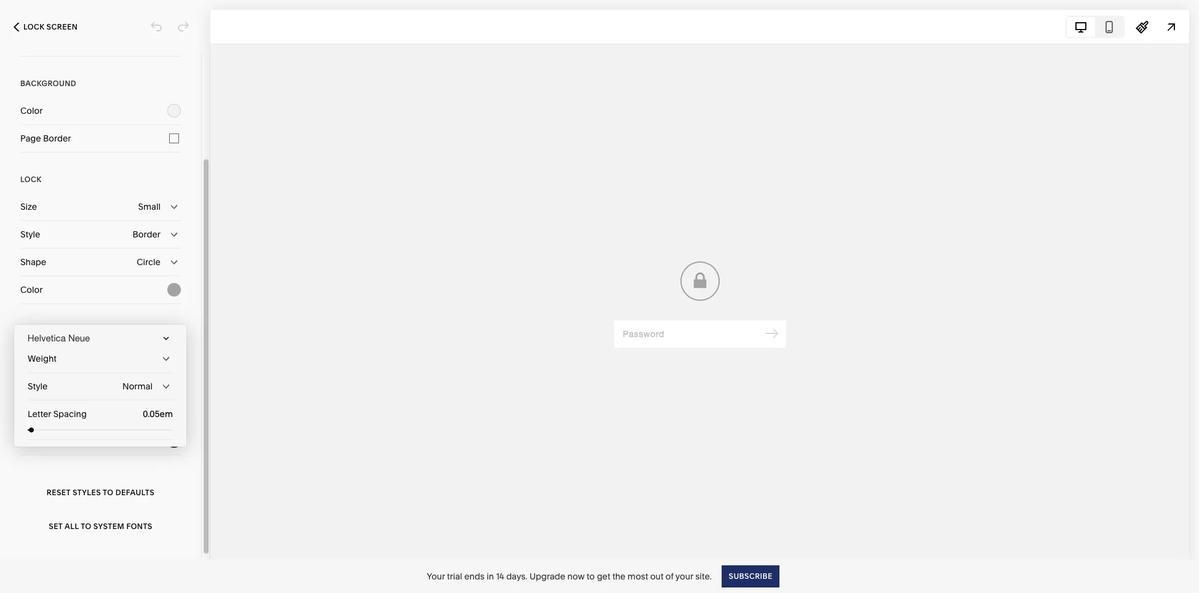 Task type: locate. For each thing, give the bounding box(es) containing it.
styles
[[73, 488, 101, 497]]

lock left screen
[[23, 22, 44, 31]]

lock for lock
[[20, 175, 42, 184]]

reset styles to defaults
[[47, 488, 155, 497]]

lock down page
[[20, 175, 42, 184]]

to right all
[[81, 522, 91, 531]]

your
[[427, 571, 445, 582]]

color right text
[[39, 436, 61, 447]]

1 color button from the top
[[20, 97, 181, 124]]

0 vertical spatial color button
[[20, 97, 181, 124]]

color button
[[20, 97, 181, 124], [20, 276, 181, 303], [20, 400, 181, 427]]

fonts
[[126, 522, 152, 531]]

border
[[43, 133, 71, 144]]

reset styles to defaults button
[[20, 476, 181, 510]]

None field
[[133, 407, 173, 421]]

0 horizontal spatial to
[[81, 522, 91, 531]]

text color button
[[20, 428, 181, 455]]

1 vertical spatial lock
[[20, 175, 42, 184]]

weight
[[28, 353, 56, 364]]

screen
[[47, 22, 78, 31]]

to for styles
[[103, 488, 113, 497]]

most
[[628, 571, 648, 582]]

color inside "text color" "button"
[[39, 436, 61, 447]]

out
[[650, 571, 664, 582]]

style
[[28, 381, 48, 392]]

the
[[613, 571, 626, 582]]

in
[[487, 571, 494, 582]]

to for all
[[81, 522, 91, 531]]

to
[[103, 488, 113, 497], [81, 522, 91, 531], [587, 571, 595, 582]]

to right styles
[[103, 488, 113, 497]]

of
[[666, 571, 674, 582]]

letter
[[28, 409, 51, 420]]

Weight field
[[28, 345, 173, 372]]

tab list
[[1067, 17, 1124, 37]]

font
[[20, 380, 38, 391]]

font button
[[20, 372, 181, 399]]

0 vertical spatial to
[[103, 488, 113, 497]]

color button down 'font' button
[[20, 400, 181, 427]]

color
[[20, 105, 43, 116], [20, 284, 43, 295], [20, 408, 43, 419], [39, 436, 61, 447]]

2 vertical spatial color button
[[20, 400, 181, 427]]

None range field
[[28, 428, 173, 433]]

lock screen
[[23, 22, 78, 31]]

page border
[[20, 133, 71, 144]]

normal
[[123, 381, 153, 392]]

text color
[[20, 436, 61, 447]]

to inside set all to system fonts button
[[81, 522, 91, 531]]

color button up border
[[20, 97, 181, 124]]

set
[[49, 522, 63, 531]]

0 vertical spatial lock
[[23, 22, 44, 31]]

lock
[[23, 22, 44, 31], [20, 175, 42, 184]]

system
[[93, 522, 124, 531]]

2 vertical spatial to
[[587, 571, 595, 582]]

to inside "reset styles to defaults" button
[[103, 488, 113, 497]]

to left get
[[587, 571, 595, 582]]

1 horizontal spatial to
[[103, 488, 113, 497]]

set all to system fonts button
[[20, 510, 181, 543]]

1 vertical spatial color button
[[20, 276, 181, 303]]

1 vertical spatial to
[[81, 522, 91, 531]]

lock screen button
[[0, 14, 91, 41]]

lock inside button
[[23, 22, 44, 31]]

color button up font preview image
[[20, 276, 181, 303]]



Task type: describe. For each thing, give the bounding box(es) containing it.
color down style
[[20, 408, 43, 419]]

trial
[[447, 571, 462, 582]]

now
[[568, 571, 585, 582]]

lock for lock screen
[[23, 22, 44, 31]]

Style field
[[28, 373, 173, 400]]

modal dialog
[[14, 325, 186, 447]]

all
[[65, 522, 79, 531]]

reset
[[47, 488, 71, 497]]

set all to system fonts
[[49, 522, 152, 531]]

color up password
[[20, 284, 43, 295]]

upgrade
[[530, 571, 566, 582]]

color up page
[[20, 105, 43, 116]]

2 color button from the top
[[20, 276, 181, 303]]

letter spacing
[[28, 409, 87, 420]]

ends
[[464, 571, 485, 582]]

site.
[[696, 571, 712, 582]]

defaults
[[116, 488, 155, 497]]

background
[[20, 79, 76, 88]]

14
[[496, 571, 504, 582]]

text
[[20, 436, 37, 447]]

get
[[597, 571, 611, 582]]

font preview image
[[14, 328, 163, 349]]

2 horizontal spatial to
[[587, 571, 595, 582]]

your
[[676, 571, 694, 582]]

none range field inside modal dialog
[[28, 428, 173, 433]]

your trial ends in 14 days. upgrade now to get the most out of your site.
[[427, 571, 712, 582]]

3 color button from the top
[[20, 400, 181, 427]]

page
[[20, 133, 41, 144]]

password
[[20, 326, 65, 335]]

days.
[[506, 571, 528, 582]]

spacing
[[53, 409, 87, 420]]



Task type: vqa. For each thing, say whether or not it's contained in the screenshot.
GET
yes



